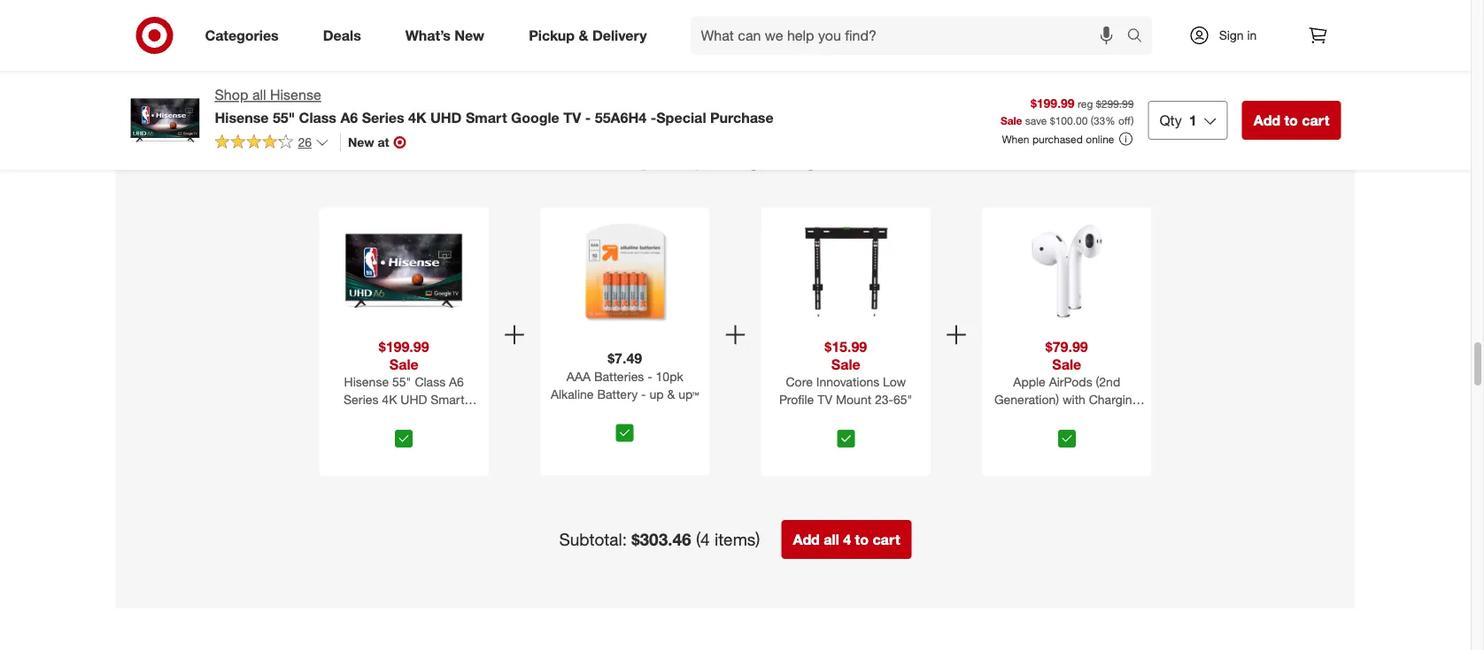 Task type: describe. For each thing, give the bounding box(es) containing it.
off
[[1119, 114, 1131, 127]]

tv inside $15.99 sale core innovations low profile tv mount 23-65"
[[818, 393, 833, 408]]

subtotal: $303.46 (4 items)
[[559, 531, 760, 551]]

apple airpods (2nd generation) with charging case image
[[1007, 212, 1127, 332]]

pickup & delivery link
[[514, 16, 669, 55]]

series inside the shop all hisense hisense 55" class a6 series 4k uhd smart google tv - 55a6h4 -special purchase
[[362, 109, 404, 126]]

frequently bought together
[[603, 147, 868, 172]]

airpods
[[1049, 375, 1093, 391]]

series inside the $199.99 sale hisense 55" class a6 series 4k uhd smart google tv - 55a6h4 - special purchase
[[344, 393, 379, 408]]

low
[[883, 375, 906, 391]]

bought
[[711, 147, 780, 172]]

charging
[[1089, 393, 1139, 408]]

(2nd
[[1096, 375, 1120, 391]]

& inside $7.49 aaa batteries - 10pk alkaline battery - up & up™
[[667, 387, 675, 402]]

qty 1
[[1160, 112, 1197, 129]]

$15.99 sale core innovations low profile tv mount 23-65"
[[779, 339, 913, 408]]

purchased
[[1032, 132, 1083, 146]]

100.00
[[1055, 114, 1088, 127]]

add to cart button
[[1242, 101, 1341, 140]]

hisense for $199.99 sale hisense 55" class a6 series 4k uhd smart google tv - 55a6h4 - special purchase
[[344, 375, 389, 391]]

items)
[[715, 531, 760, 551]]

sign in
[[1219, 27, 1257, 43]]

$7.49 aaa batteries - 10pk alkaline battery - up & up™
[[551, 351, 699, 402]]

$299.99
[[1096, 97, 1134, 110]]

deals
[[323, 27, 361, 44]]

search
[[1119, 28, 1162, 46]]

a6 inside the $199.99 sale hisense 55" class a6 series 4k uhd smart google tv - 55a6h4 - special purchase
[[449, 375, 464, 391]]

subtotal:
[[559, 531, 627, 551]]

alkaline
[[551, 387, 594, 402]]

1 vertical spatial hisense
[[215, 109, 269, 126]]

smart inside the shop all hisense hisense 55" class a6 series 4k uhd smart google tv - 55a6h4 -special purchase
[[466, 109, 507, 126]]

add to cart
[[1254, 112, 1330, 129]]

$79.99
[[1046, 339, 1088, 356]]

what's new link
[[390, 16, 507, 55]]

cart inside button
[[873, 532, 900, 549]]

google inside the $199.99 sale hisense 55" class a6 series 4k uhd smart google tv - 55a6h4 - special purchase
[[342, 411, 383, 426]]

battery
[[597, 387, 638, 402]]

what's
[[405, 27, 451, 44]]

shop all hisense hisense 55" class a6 series 4k uhd smart google tv - 55a6h4 -special purchase
[[215, 86, 774, 126]]

add for add to cart
[[1254, 112, 1281, 129]]

0 horizontal spatial &
[[579, 27, 588, 44]]

tv inside the shop all hisense hisense 55" class a6 series 4k uhd smart google tv - 55a6h4 -special purchase
[[563, 109, 581, 126]]

55" inside the shop all hisense hisense 55" class a6 series 4k uhd smart google tv - 55a6h4 -special purchase
[[273, 109, 295, 126]]

aaa batteries - 10pk alkaline battery - up & up™ image
[[565, 212, 685, 332]]

a6 inside the shop all hisense hisense 55" class a6 series 4k uhd smart google tv - 55a6h4 -special purchase
[[340, 109, 358, 126]]

sale for $15.99
[[831, 357, 860, 374]]

%
[[1105, 114, 1116, 127]]

categories link
[[190, 16, 301, 55]]

innovations
[[816, 375, 880, 391]]

uhd inside the shop all hisense hisense 55" class a6 series 4k uhd smart google tv - 55a6h4 -special purchase
[[430, 109, 462, 126]]

33
[[1094, 114, 1105, 127]]

profile
[[779, 393, 814, 408]]

(4
[[696, 531, 710, 551]]

add all 4 to cart button
[[782, 521, 912, 560]]

core innovations low profile tv mount 23-65" link
[[765, 374, 927, 424]]

image of hisense 55" class a6 series 4k uhd smart google tv - 55a6h4 -special purchase image
[[130, 85, 201, 156]]

pickup & delivery
[[529, 27, 647, 44]]

tv inside the $199.99 sale hisense 55" class a6 series 4k uhd smart google tv - 55a6h4 - special purchase
[[386, 411, 401, 426]]

$7.49
[[608, 351, 642, 368]]

pickup
[[529, 27, 575, 44]]

$303.46
[[632, 531, 691, 551]]

new at
[[348, 134, 389, 150]]

cart inside button
[[1302, 112, 1330, 129]]

case
[[1053, 411, 1081, 426]]

$199.99 sale hisense 55" class a6 series 4k uhd smart google tv - 55a6h4 - special purchase
[[342, 339, 466, 444]]

aaa
[[567, 369, 591, 385]]

sign in link
[[1174, 16, 1285, 55]]



Task type: vqa. For each thing, say whether or not it's contained in the screenshot.
4K to the top
yes



Task type: locate. For each thing, give the bounding box(es) containing it.
0 horizontal spatial class
[[299, 109, 336, 126]]

1 vertical spatial google
[[342, 411, 383, 426]]

core innovations low profile tv mount 23-65" image
[[786, 212, 906, 332]]

to
[[1285, 112, 1298, 129], [855, 532, 869, 549]]

add
[[1254, 112, 1281, 129], [793, 532, 820, 549]]

0 vertical spatial uhd
[[430, 109, 462, 126]]

0 vertical spatial purchase
[[710, 109, 774, 126]]

purchase inside the shop all hisense hisense 55" class a6 series 4k uhd smart google tv - 55a6h4 -special purchase
[[710, 109, 774, 126]]

65"
[[894, 393, 913, 408]]

hisense 55" class a6 series 4k uhd smart google tv - 55a6h4 - special purchase link
[[323, 374, 485, 444]]

4k
[[408, 109, 426, 126], [382, 393, 397, 408]]

$199.99 up hisense 55" class a6 series 4k uhd smart google tv - 55a6h4 - special purchase link
[[379, 339, 429, 356]]

2 horizontal spatial hisense
[[344, 375, 389, 391]]

apple airpods (2nd generation) with charging case link
[[986, 374, 1148, 426]]

special
[[656, 109, 706, 126], [356, 428, 397, 444]]

1 horizontal spatial new
[[455, 27, 485, 44]]

add left 4
[[793, 532, 820, 549]]

at
[[378, 134, 389, 150]]

1 horizontal spatial class
[[415, 375, 446, 391]]

4k inside the $199.99 sale hisense 55" class a6 series 4k uhd smart google tv - 55a6h4 - special purchase
[[382, 393, 397, 408]]

up
[[650, 387, 664, 402]]

& right "up"
[[667, 387, 675, 402]]

$199.99 reg $299.99 sale save $ 100.00 ( 33 % off )
[[1001, 95, 1134, 127]]

1 vertical spatial class
[[415, 375, 446, 391]]

1 vertical spatial purchase
[[400, 428, 452, 444]]

1 horizontal spatial cart
[[1302, 112, 1330, 129]]

1 horizontal spatial a6
[[449, 375, 464, 391]]

$15.99
[[825, 339, 867, 356]]

1 horizontal spatial purchase
[[710, 109, 774, 126]]

shop
[[215, 86, 248, 104]]

2 vertical spatial hisense
[[344, 375, 389, 391]]

0 vertical spatial smart
[[466, 109, 507, 126]]

add right 1
[[1254, 112, 1281, 129]]

when purchased online
[[1002, 132, 1114, 146]]

$199.99 for reg
[[1031, 95, 1075, 111]]

1 vertical spatial smart
[[431, 393, 465, 408]]

0 vertical spatial a6
[[340, 109, 358, 126]]

55" inside the $199.99 sale hisense 55" class a6 series 4k uhd smart google tv - 55a6h4 - special purchase
[[392, 375, 411, 391]]

2 vertical spatial tv
[[386, 411, 401, 426]]

1 horizontal spatial tv
[[563, 109, 581, 126]]

0 horizontal spatial purchase
[[400, 428, 452, 444]]

frequently
[[603, 147, 705, 172]]

all for add
[[824, 532, 839, 549]]

together
[[785, 147, 868, 172]]

55a6h4 inside the shop all hisense hisense 55" class a6 series 4k uhd smart google tv - 55a6h4 -special purchase
[[595, 109, 647, 126]]

deals link
[[308, 16, 383, 55]]

apple
[[1013, 375, 1046, 391]]

0 vertical spatial to
[[1285, 112, 1298, 129]]

$199.99 inside the $199.99 sale hisense 55" class a6 series 4k uhd smart google tv - 55a6h4 - special purchase
[[379, 339, 429, 356]]

1 horizontal spatial to
[[1285, 112, 1298, 129]]

1 vertical spatial 4k
[[382, 393, 397, 408]]

core
[[786, 375, 813, 391]]

mount
[[836, 393, 871, 408]]

4
[[843, 532, 851, 549]]

add inside add to cart button
[[1254, 112, 1281, 129]]

1 vertical spatial 55a6h4
[[413, 411, 457, 426]]

1 horizontal spatial smart
[[466, 109, 507, 126]]

0 horizontal spatial all
[[252, 86, 266, 104]]

1 vertical spatial special
[[356, 428, 397, 444]]

1 vertical spatial tv
[[818, 393, 833, 408]]

all left 4
[[824, 532, 839, 549]]

0 vertical spatial series
[[362, 109, 404, 126]]

0 horizontal spatial 55"
[[273, 109, 295, 126]]

2 horizontal spatial tv
[[818, 393, 833, 408]]

sale inside $199.99 reg $299.99 sale save $ 100.00 ( 33 % off )
[[1001, 114, 1022, 127]]

search button
[[1119, 16, 1162, 58]]

batteries
[[594, 369, 644, 385]]

when
[[1002, 132, 1030, 146]]

$199.99 for sale
[[379, 339, 429, 356]]

0 horizontal spatial tv
[[386, 411, 401, 426]]

1 vertical spatial all
[[824, 532, 839, 549]]

new
[[455, 27, 485, 44], [348, 134, 374, 150]]

google inside the shop all hisense hisense 55" class a6 series 4k uhd smart google tv - 55a6h4 -special purchase
[[511, 109, 559, 126]]

1 vertical spatial new
[[348, 134, 374, 150]]

0 vertical spatial hisense
[[270, 86, 321, 104]]

0 horizontal spatial new
[[348, 134, 374, 150]]

&
[[579, 27, 588, 44], [667, 387, 675, 402]]

hisense for shop all hisense hisense 55" class a6 series 4k uhd smart google tv - 55a6h4 -special purchase
[[270, 86, 321, 104]]

1 horizontal spatial add
[[1254, 112, 1281, 129]]

online
[[1086, 132, 1114, 146]]

smart
[[466, 109, 507, 126], [431, 393, 465, 408]]

hisense
[[270, 86, 321, 104], [215, 109, 269, 126], [344, 375, 389, 391]]

& right the pickup
[[579, 27, 588, 44]]

to inside add to cart button
[[1285, 112, 1298, 129]]

0 vertical spatial new
[[455, 27, 485, 44]]

sale up when
[[1001, 114, 1022, 127]]

None checkbox
[[616, 425, 634, 443], [395, 431, 413, 449], [616, 425, 634, 443], [395, 431, 413, 449]]

hisense inside the $199.99 sale hisense 55" class a6 series 4k uhd smart google tv - 55a6h4 - special purchase
[[344, 375, 389, 391]]

1 vertical spatial cart
[[873, 532, 900, 549]]

1
[[1189, 112, 1197, 129]]

26
[[298, 134, 312, 150]]

0 horizontal spatial google
[[342, 411, 383, 426]]

new right what's
[[455, 27, 485, 44]]

55a6h4 inside the $199.99 sale hisense 55" class a6 series 4k uhd smart google tv - 55a6h4 - special purchase
[[413, 411, 457, 426]]

delivery
[[592, 27, 647, 44]]

0 vertical spatial tv
[[563, 109, 581, 126]]

None checkbox
[[837, 431, 855, 449], [1058, 431, 1076, 449], [837, 431, 855, 449], [1058, 431, 1076, 449]]

smart inside the $199.99 sale hisense 55" class a6 series 4k uhd smart google tv - 55a6h4 - special purchase
[[431, 393, 465, 408]]

55"
[[273, 109, 295, 126], [392, 375, 411, 391]]

all inside the shop all hisense hisense 55" class a6 series 4k uhd smart google tv - 55a6h4 -special purchase
[[252, 86, 266, 104]]

sale down $79.99
[[1052, 357, 1081, 374]]

all for shop
[[252, 86, 266, 104]]

0 horizontal spatial 4k
[[382, 393, 397, 408]]

sale down '$15.99'
[[831, 357, 860, 374]]

0 vertical spatial class
[[299, 109, 336, 126]]

55a6h4
[[595, 109, 647, 126], [413, 411, 457, 426]]

1 horizontal spatial 55"
[[392, 375, 411, 391]]

in
[[1247, 27, 1257, 43]]

$
[[1050, 114, 1055, 127]]

reg
[[1078, 97, 1093, 110]]

0 horizontal spatial a6
[[340, 109, 358, 126]]

1 horizontal spatial google
[[511, 109, 559, 126]]

1 horizontal spatial &
[[667, 387, 675, 402]]

23-
[[875, 393, 894, 408]]

1 vertical spatial a6
[[449, 375, 464, 391]]

0 vertical spatial 4k
[[408, 109, 426, 126]]

up™
[[678, 387, 699, 402]]

a6
[[340, 109, 358, 126], [449, 375, 464, 391]]

hisense 55" class a6 series 4k uhd smart google tv - 55a6h4 -special purchase image
[[344, 212, 464, 332]]

sale inside the $199.99 sale hisense 55" class a6 series 4k uhd smart google tv - 55a6h4 - special purchase
[[390, 357, 419, 374]]

1 vertical spatial series
[[344, 393, 379, 408]]

0 vertical spatial 55a6h4
[[595, 109, 647, 126]]

0 horizontal spatial hisense
[[215, 109, 269, 126]]

uhd inside the $199.99 sale hisense 55" class a6 series 4k uhd smart google tv - 55a6h4 - special purchase
[[401, 393, 427, 408]]

tv
[[563, 109, 581, 126], [818, 393, 833, 408], [386, 411, 401, 426]]

google
[[511, 109, 559, 126], [342, 411, 383, 426]]

0 horizontal spatial to
[[855, 532, 869, 549]]

1 vertical spatial add
[[793, 532, 820, 549]]

0 horizontal spatial add
[[793, 532, 820, 549]]

1 vertical spatial to
[[855, 532, 869, 549]]

special inside the shop all hisense hisense 55" class a6 series 4k uhd smart google tv - 55a6h4 -special purchase
[[656, 109, 706, 126]]

0 horizontal spatial smart
[[431, 393, 465, 408]]

special inside the $199.99 sale hisense 55" class a6 series 4k uhd smart google tv - 55a6h4 - special purchase
[[356, 428, 397, 444]]

what's new
[[405, 27, 485, 44]]

1 horizontal spatial 4k
[[408, 109, 426, 126]]

cart
[[1302, 112, 1330, 129], [873, 532, 900, 549]]

sale inside $15.99 sale core innovations low profile tv mount 23-65"
[[831, 357, 860, 374]]

1 horizontal spatial $199.99
[[1031, 95, 1075, 111]]

new left at
[[348, 134, 374, 150]]

add inside add all 4 to cart button
[[793, 532, 820, 549]]

1 horizontal spatial special
[[656, 109, 706, 126]]

all right shop
[[252, 86, 266, 104]]

0 horizontal spatial 55a6h4
[[413, 411, 457, 426]]

class inside the shop all hisense hisense 55" class a6 series 4k uhd smart google tv - 55a6h4 -special purchase
[[299, 109, 336, 126]]

save
[[1025, 114, 1047, 127]]

sale up hisense 55" class a6 series 4k uhd smart google tv - 55a6h4 - special purchase link
[[390, 357, 419, 374]]

-
[[585, 109, 591, 126], [651, 109, 656, 126], [648, 369, 652, 385], [641, 387, 646, 402], [405, 411, 409, 426], [461, 411, 466, 426]]

sale inside $79.99 sale apple airpods (2nd generation) with charging case
[[1052, 357, 1081, 374]]

qty
[[1160, 112, 1182, 129]]

1 vertical spatial uhd
[[401, 393, 427, 408]]

1 vertical spatial &
[[667, 387, 675, 402]]

sale for $199.99
[[390, 357, 419, 374]]

What can we help you find? suggestions appear below search field
[[690, 16, 1131, 55]]

0 horizontal spatial cart
[[873, 532, 900, 549]]

10pk
[[656, 369, 683, 385]]

$199.99 inside $199.99 reg $299.99 sale save $ 100.00 ( 33 % off )
[[1031, 95, 1075, 111]]

uhd
[[430, 109, 462, 126], [401, 393, 427, 408]]

0 horizontal spatial $199.99
[[379, 339, 429, 356]]

26 link
[[215, 134, 330, 154]]

0 vertical spatial $199.99
[[1031, 95, 1075, 111]]

0 vertical spatial google
[[511, 109, 559, 126]]

0 vertical spatial all
[[252, 86, 266, 104]]

1 horizontal spatial uhd
[[430, 109, 462, 126]]

all inside button
[[824, 532, 839, 549]]

aaa batteries - 10pk alkaline battery - up & up™ link
[[544, 368, 706, 418]]

series
[[362, 109, 404, 126], [344, 393, 379, 408]]

0 horizontal spatial special
[[356, 428, 397, 444]]

0 vertical spatial add
[[1254, 112, 1281, 129]]

to inside add all 4 to cart button
[[855, 532, 869, 549]]

$199.99 up $
[[1031, 95, 1075, 111]]

add for add all 4 to cart
[[793, 532, 820, 549]]

add all 4 to cart
[[793, 532, 900, 549]]

0 vertical spatial special
[[656, 109, 706, 126]]

purchase inside the $199.99 sale hisense 55" class a6 series 4k uhd smart google tv - 55a6h4 - special purchase
[[400, 428, 452, 444]]

$79.99 sale apple airpods (2nd generation) with charging case
[[994, 339, 1139, 426]]

0 horizontal spatial uhd
[[401, 393, 427, 408]]

class inside the $199.99 sale hisense 55" class a6 series 4k uhd smart google tv - 55a6h4 - special purchase
[[415, 375, 446, 391]]

1 vertical spatial 55"
[[392, 375, 411, 391]]

sign
[[1219, 27, 1244, 43]]

0 vertical spatial 55"
[[273, 109, 295, 126]]

)
[[1131, 114, 1134, 127]]

0 vertical spatial cart
[[1302, 112, 1330, 129]]

(
[[1091, 114, 1094, 127]]

sale for $79.99
[[1052, 357, 1081, 374]]

1 horizontal spatial all
[[824, 532, 839, 549]]

sale
[[1001, 114, 1022, 127], [390, 357, 419, 374], [831, 357, 860, 374], [1052, 357, 1081, 374]]

1 vertical spatial $199.99
[[379, 339, 429, 356]]

generation)
[[994, 393, 1059, 408]]

categories
[[205, 27, 279, 44]]

1 horizontal spatial 55a6h4
[[595, 109, 647, 126]]

4k inside the shop all hisense hisense 55" class a6 series 4k uhd smart google tv - 55a6h4 -special purchase
[[408, 109, 426, 126]]

purchase
[[710, 109, 774, 126], [400, 428, 452, 444]]

with
[[1063, 393, 1086, 408]]

0 vertical spatial &
[[579, 27, 588, 44]]

1 horizontal spatial hisense
[[270, 86, 321, 104]]



